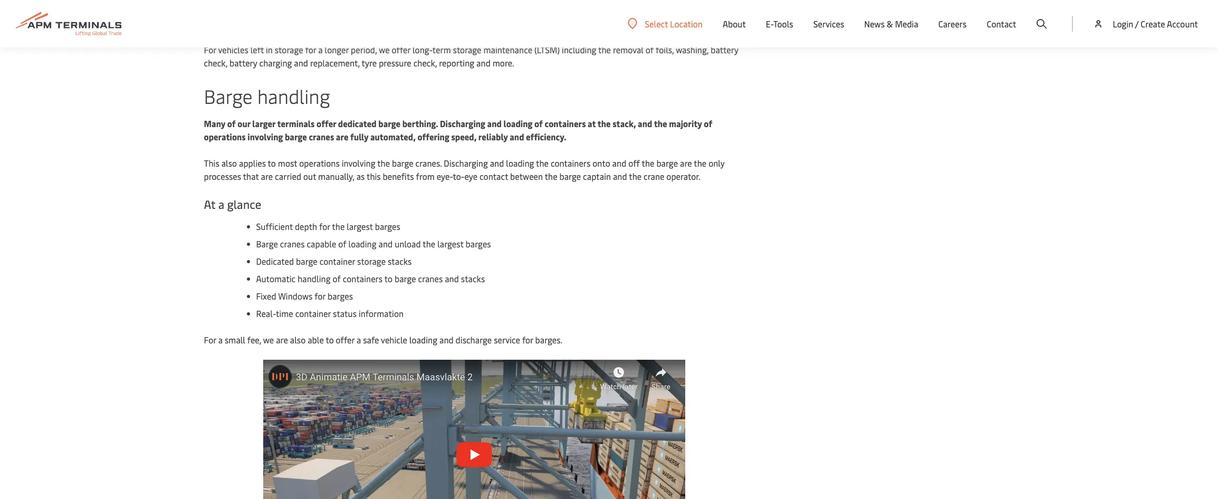 Task type: vqa. For each thing, say whether or not it's contained in the screenshot.
youtube IMAGE
no



Task type: describe. For each thing, give the bounding box(es) containing it.
enhanced
[[204, 4, 241, 16]]

sufficient
[[256, 221, 293, 232]]

handling for automatic
[[298, 273, 331, 284]]

fee,
[[247, 334, 261, 346]]

space
[[470, 0, 491, 3]]

loading left discharge
[[409, 334, 437, 346]]

offering
[[418, 131, 449, 142]]

an
[[346, 0, 355, 3]]

barge for barge cranes capable of loading and unload the largest barges
[[256, 238, 278, 250]]

location
[[670, 18, 703, 29]]

the right between
[[545, 170, 557, 182]]

for a small fee, we are also able to offer a safe vehicle loading and discharge service for barges.
[[204, 334, 562, 346]]

international
[[295, 17, 344, 29]]

fixed windows for barges
[[256, 290, 353, 302]]

offer inside "for vehicles left in storage for a longer period, we offer long-term storage maintenance (ltsm) including the removal of foils, washing, battery check, battery charging and replacement, tyre pressure check, reporting and more."
[[392, 44, 410, 55]]

1 horizontal spatial largest
[[437, 238, 464, 250]]

paved
[[231, 0, 254, 3]]

more
[[398, 0, 418, 3]]

are right that
[[261, 170, 273, 182]]

this
[[367, 170, 381, 182]]

the left only
[[694, 157, 707, 169]]

information
[[359, 308, 404, 319]]

from
[[416, 170, 435, 182]]

are inside many of our larger terminals offer dedicated barge berthing. discharging and loading of containers at the stack, and the majority of operations involving barge cranes are fully automated, offering speed, reliably and efficiency.
[[336, 131, 348, 142]]

a left small
[[218, 334, 223, 346]]

terminals
[[277, 118, 315, 129]]

2 horizontal spatial to
[[384, 273, 393, 284]]

(ltsm)
[[534, 44, 560, 55]]

barge for barge handling
[[204, 83, 252, 109]]

1 horizontal spatial barges
[[375, 221, 400, 232]]

news & media button
[[864, 0, 918, 47]]

levels
[[295, 4, 316, 16]]

fenced
[[378, 4, 404, 16]]

facility
[[399, 17, 426, 29]]

of down dedicated barge container storage stacks
[[333, 273, 341, 284]]

1 horizontal spatial vehicle
[[381, 334, 407, 346]]

issue,
[[357, 0, 378, 3]]

1 vertical spatial we
[[263, 334, 274, 346]]

more. inside secure paved vehicle storage is never an issue, with more than enough space for the storage of cars, tractors, excavators and more. security is enhanced through high-levels of illumination, fenced compounds and 24-hour cctv coverage. our facilities meet the highest local security standards including the international ship and port facility security (isps) and construction specifications institute (csi) classification.
[[674, 0, 695, 3]]

2 vertical spatial barges
[[328, 290, 353, 302]]

operations inside many of our larger terminals offer dedicated barge berthing. discharging and loading of containers at the stack, and the majority of operations involving barge cranes are fully automated, offering speed, reliably and efficiency.
[[204, 131, 246, 142]]

reporting
[[439, 57, 474, 69]]

to inside this also applies to most operations involving the barge cranes. discharging and loading the containers onto and off the barge are the only processes that are carried out manually, as this benefits from eye-to-eye contact between the barge captain and the crane operator.
[[268, 157, 276, 169]]

2 vertical spatial containers
[[343, 273, 383, 284]]

fixed
[[256, 290, 276, 302]]

offer inside many of our larger terminals offer dedicated barge berthing. discharging and loading of containers at the stack, and the majority of operations involving barge cranes are fully automated, offering speed, reliably and efficiency.
[[317, 118, 336, 129]]

as
[[356, 170, 365, 182]]

of up efficiency. at the top left of page
[[534, 118, 543, 129]]

login
[[1113, 18, 1133, 30]]

container for storage
[[320, 255, 355, 267]]

many of our larger terminals offer dedicated barge berthing. discharging and loading of containers at the stack, and the majority of operations involving barge cranes are fully automated, offering speed, reliably and efficiency.
[[204, 118, 712, 142]]

reliably
[[478, 131, 508, 142]]

larger
[[252, 118, 276, 129]]

for for for vehicles left in storage for a longer period, we offer long-term storage maintenance (ltsm) including the removal of foils, washing, battery check, battery charging and replacement, tyre pressure check, reporting and more.
[[204, 44, 216, 55]]

login / create account link
[[1093, 0, 1198, 47]]

services
[[813, 18, 844, 30]]

that
[[243, 170, 259, 182]]

the down off
[[629, 170, 642, 182]]

off
[[628, 157, 640, 169]]

for inside "for vehicles left in storage for a longer period, we offer long-term storage maintenance (ltsm) including the removal of foils, washing, battery check, battery charging and replacement, tyre pressure check, reporting and more."
[[305, 44, 316, 55]]

/
[[1135, 18, 1139, 30]]

1 vertical spatial barges
[[466, 238, 491, 250]]

select location button
[[628, 18, 703, 29]]

meet
[[608, 4, 628, 16]]

2 is from the left
[[730, 0, 736, 3]]

barge up automated,
[[378, 118, 400, 129]]

period,
[[351, 44, 377, 55]]

of inside "for vehicles left in storage for a longer period, we offer long-term storage maintenance (ltsm) including the removal of foils, washing, battery check, battery charging and replacement, tyre pressure check, reporting and more."
[[646, 44, 654, 55]]

0 horizontal spatial largest
[[347, 221, 373, 232]]

2 check, from the left
[[413, 57, 437, 69]]

operator.
[[667, 170, 701, 182]]

secure paved vehicle storage is never an issue, with more than enough space for the storage of cars, tractors, excavators and more. security is enhanced through high-levels of illumination, fenced compounds and 24-hour cctv coverage. our facilities meet the highest local security standards including the international ship and port facility security (isps) and construction specifications institute (csi) classification.
[[204, 0, 736, 29]]

status
[[333, 308, 357, 319]]

the left majority on the right of page
[[654, 118, 667, 129]]

0 horizontal spatial battery
[[230, 57, 257, 69]]

the right off
[[642, 157, 654, 169]]

security
[[695, 4, 725, 16]]

hour
[[481, 4, 499, 16]]

never
[[323, 0, 344, 3]]

also inside this also applies to most operations involving the barge cranes. discharging and loading the containers onto and off the barge are the only processes that are carried out manually, as this benefits from eye-to-eye contact between the barge captain and the crane operator.
[[221, 157, 237, 169]]

0 horizontal spatial security
[[428, 17, 458, 29]]

barges.
[[535, 334, 562, 346]]

vehicle inside secure paved vehicle storage is never an issue, with more than enough space for the storage of cars, tractors, excavators and more. security is enhanced through high-levels of illumination, fenced compounds and 24-hour cctv coverage. our facilities meet the highest local security standards including the international ship and port facility security (isps) and construction specifications institute (csi) classification.
[[256, 0, 282, 3]]

including inside "for vehicles left in storage for a longer period, we offer long-term storage maintenance (ltsm) including the removal of foils, washing, battery check, battery charging and replacement, tyre pressure check, reporting and more."
[[562, 44, 596, 55]]

majority
[[669, 118, 702, 129]]

0 horizontal spatial stacks
[[388, 255, 412, 267]]

enough
[[439, 0, 468, 3]]

this also applies to most operations involving the barge cranes. discharging and loading the containers onto and off the barge are the only processes that are carried out manually, as this benefits from eye-to-eye contact between the barge captain and the crane operator.
[[204, 157, 725, 182]]

0 horizontal spatial cranes
[[280, 238, 305, 250]]

sufficient depth for the largest barges
[[256, 221, 400, 232]]

automated,
[[370, 131, 416, 142]]

illumination,
[[329, 4, 376, 16]]

eye
[[464, 170, 477, 182]]

institute
[[606, 17, 638, 29]]

the up cctv
[[506, 0, 519, 3]]

through
[[242, 4, 273, 16]]

benefits
[[383, 170, 414, 182]]

this
[[204, 157, 219, 169]]

of up the our
[[552, 0, 560, 3]]

automatic
[[256, 273, 296, 284]]

with
[[380, 0, 396, 3]]

about button
[[723, 0, 746, 47]]

1 horizontal spatial battery
[[711, 44, 738, 55]]

1 is from the left
[[315, 0, 321, 3]]

carried
[[275, 170, 301, 182]]

account
[[1167, 18, 1198, 30]]

barge up the crane
[[656, 157, 678, 169]]

replacement,
[[310, 57, 360, 69]]

foils,
[[656, 44, 674, 55]]

processes
[[204, 170, 241, 182]]

contact button
[[987, 0, 1016, 47]]

tractors,
[[581, 0, 613, 3]]

left
[[250, 44, 264, 55]]

stack,
[[613, 118, 636, 129]]

for for for a small fee, we are also able to offer a safe vehicle loading and discharge service for barges.
[[204, 334, 216, 346]]

cranes inside many of our larger terminals offer dedicated barge berthing. discharging and loading of containers at the stack, and the majority of operations involving barge cranes are fully automated, offering speed, reliably and efficiency.
[[309, 131, 334, 142]]

eye-
[[437, 170, 453, 182]]

discharging inside many of our larger terminals offer dedicated barge berthing. discharging and loading of containers at the stack, and the majority of operations involving barge cranes are fully automated, offering speed, reliably and efficiency.
[[440, 118, 485, 129]]

select location
[[645, 18, 703, 29]]

fully
[[350, 131, 368, 142]]

the up this
[[377, 157, 390, 169]]

contact
[[987, 18, 1016, 30]]

handling for barge
[[257, 83, 330, 109]]

depth
[[295, 221, 317, 232]]

2 vertical spatial offer
[[336, 334, 355, 346]]

barge left captain in the top of the page
[[559, 170, 581, 182]]

highest
[[645, 4, 673, 16]]

service
[[494, 334, 520, 346]]

maintenance
[[483, 44, 532, 55]]

most
[[278, 157, 297, 169]]

ship
[[346, 17, 362, 29]]

port
[[380, 17, 397, 29]]



Task type: locate. For each thing, give the bounding box(es) containing it.
a right at
[[218, 196, 224, 212]]

check, down long-
[[413, 57, 437, 69]]

and
[[658, 0, 672, 3], [452, 4, 466, 16], [364, 17, 378, 29], [484, 17, 498, 29], [294, 57, 308, 69], [476, 57, 491, 69], [487, 118, 502, 129], [638, 118, 652, 129], [510, 131, 524, 142], [490, 157, 504, 169], [612, 157, 626, 169], [613, 170, 627, 182], [379, 238, 393, 250], [445, 273, 459, 284], [439, 334, 454, 346]]

2 horizontal spatial barges
[[466, 238, 491, 250]]

facilities
[[574, 4, 606, 16]]

0 horizontal spatial also
[[221, 157, 237, 169]]

also
[[221, 157, 237, 169], [290, 334, 306, 346]]

0 vertical spatial for
[[204, 44, 216, 55]]

0 vertical spatial also
[[221, 157, 237, 169]]

0 vertical spatial container
[[320, 255, 355, 267]]

coverage.
[[522, 4, 557, 16]]

more. down the maintenance
[[493, 57, 514, 69]]

1 vertical spatial largest
[[437, 238, 464, 250]]

1 vertical spatial containers
[[551, 157, 591, 169]]

loading inside this also applies to most operations involving the barge cranes. discharging and loading the containers onto and off the barge are the only processes that are carried out manually, as this benefits from eye-to-eye contact between the barge captain and the crane operator.
[[506, 157, 534, 169]]

involving inside this also applies to most operations involving the barge cranes. discharging and loading the containers onto and off the barge are the only processes that are carried out manually, as this benefits from eye-to-eye contact between the barge captain and the crane operator.
[[342, 157, 375, 169]]

0 vertical spatial operations
[[204, 131, 246, 142]]

check,
[[204, 57, 227, 69], [413, 57, 437, 69]]

also left able
[[290, 334, 306, 346]]

including down through
[[244, 17, 278, 29]]

barge up many
[[204, 83, 252, 109]]

the
[[506, 0, 519, 3], [630, 4, 643, 16], [280, 17, 293, 29], [598, 44, 611, 55], [598, 118, 611, 129], [654, 118, 667, 129], [377, 157, 390, 169], [536, 157, 549, 169], [642, 157, 654, 169], [694, 157, 707, 169], [545, 170, 557, 182], [629, 170, 642, 182], [332, 221, 345, 232], [423, 238, 435, 250]]

for
[[493, 0, 504, 3], [305, 44, 316, 55], [319, 221, 330, 232], [315, 290, 326, 302], [522, 334, 533, 346]]

1 vertical spatial discharging
[[444, 157, 488, 169]]

to right able
[[326, 334, 334, 346]]

charging
[[259, 57, 292, 69]]

construction
[[500, 17, 549, 29]]

offer up the pressure at the top of page
[[392, 44, 410, 55]]

including inside secure paved vehicle storage is never an issue, with more than enough space for the storage of cars, tractors, excavators and more. security is enhanced through high-levels of illumination, fenced compounds and 24-hour cctv coverage. our facilities meet the highest local security standards including the international ship and port facility security (isps) and construction specifications institute (csi) classification.
[[244, 17, 278, 29]]

we up the pressure at the top of page
[[379, 44, 390, 55]]

for right the service on the bottom of page
[[522, 334, 533, 346]]

loading inside many of our larger terminals offer dedicated barge berthing. discharging and loading of containers at the stack, and the majority of operations involving barge cranes are fully automated, offering speed, reliably and efficiency.
[[504, 118, 533, 129]]

storage up 'reporting'
[[453, 44, 481, 55]]

news
[[864, 18, 885, 30]]

handling
[[257, 83, 330, 109], [298, 273, 331, 284]]

offer
[[392, 44, 410, 55], [317, 118, 336, 129], [336, 334, 355, 346]]

1 horizontal spatial check,
[[413, 57, 437, 69]]

the down excavators
[[630, 4, 643, 16]]

operations
[[204, 131, 246, 142], [299, 157, 340, 169]]

cranes down terminals
[[309, 131, 334, 142]]

long-
[[413, 44, 432, 55]]

offer left the safe
[[336, 334, 355, 346]]

(csi)
[[640, 17, 657, 29]]

in
[[266, 44, 273, 55]]

0 vertical spatial containers
[[545, 118, 586, 129]]

unload
[[395, 238, 421, 250]]

are left fully
[[336, 131, 348, 142]]

to up the information
[[384, 273, 393, 284]]

our
[[559, 4, 572, 16]]

1 horizontal spatial security
[[697, 0, 728, 3]]

cars,
[[562, 0, 579, 3]]

discharge
[[456, 334, 492, 346]]

0 horizontal spatial is
[[315, 0, 321, 3]]

cranes.
[[416, 157, 442, 169]]

offer right terminals
[[317, 118, 336, 129]]

vehicle
[[256, 0, 282, 3], [381, 334, 407, 346]]

0 vertical spatial more.
[[674, 0, 695, 3]]

1 vertical spatial vehicle
[[381, 334, 407, 346]]

our
[[238, 118, 250, 129]]

security down compounds
[[428, 17, 458, 29]]

0 horizontal spatial operations
[[204, 131, 246, 142]]

cranes
[[309, 131, 334, 142], [280, 238, 305, 250], [418, 273, 443, 284]]

0 vertical spatial offer
[[392, 44, 410, 55]]

24-
[[468, 4, 481, 16]]

of left the foils,
[[646, 44, 654, 55]]

at a glance
[[204, 196, 261, 212]]

cranes down depth
[[280, 238, 305, 250]]

applies
[[239, 157, 266, 169]]

the inside "for vehicles left in storage for a longer period, we offer long-term storage maintenance (ltsm) including the removal of foils, washing, battery check, battery charging and replacement, tyre pressure check, reporting and more."
[[598, 44, 611, 55]]

0 vertical spatial battery
[[711, 44, 738, 55]]

storage up coverage.
[[521, 0, 550, 3]]

we inside "for vehicles left in storage for a longer period, we offer long-term storage maintenance (ltsm) including the removal of foils, washing, battery check, battery charging and replacement, tyre pressure check, reporting and more."
[[379, 44, 390, 55]]

automatic handling of containers to barge cranes and stacks
[[256, 273, 485, 284]]

loading up between
[[506, 157, 534, 169]]

the left removal
[[598, 44, 611, 55]]

0 horizontal spatial vehicle
[[256, 0, 282, 3]]

including down the specifications
[[562, 44, 596, 55]]

more.
[[674, 0, 695, 3], [493, 57, 514, 69]]

is up levels
[[315, 0, 321, 3]]

the up between
[[536, 157, 549, 169]]

local
[[675, 4, 693, 16]]

vehicles
[[218, 44, 248, 55]]

1 vertical spatial including
[[562, 44, 596, 55]]

largest right unload
[[437, 238, 464, 250]]

also up processes
[[221, 157, 237, 169]]

we right fee,
[[263, 334, 274, 346]]

1 horizontal spatial is
[[730, 0, 736, 3]]

cranes down unload
[[418, 273, 443, 284]]

a inside "for vehicles left in storage for a longer period, we offer long-term storage maintenance (ltsm) including the removal of foils, washing, battery check, battery charging and replacement, tyre pressure check, reporting and more."
[[318, 44, 323, 55]]

for up capable
[[319, 221, 330, 232]]

0 horizontal spatial barge
[[204, 83, 252, 109]]

0 horizontal spatial we
[[263, 334, 274, 346]]

container for status
[[295, 308, 331, 319]]

a
[[318, 44, 323, 55], [218, 196, 224, 212], [218, 334, 223, 346], [357, 334, 361, 346]]

1 vertical spatial offer
[[317, 118, 336, 129]]

containers
[[545, 118, 586, 129], [551, 157, 591, 169], [343, 273, 383, 284]]

containers inside this also applies to most operations involving the barge cranes. discharging and loading the containers onto and off the barge are the only processes that are carried out manually, as this benefits from eye-to-eye contact between the barge captain and the crane operator.
[[551, 157, 591, 169]]

0 vertical spatial including
[[244, 17, 278, 29]]

0 horizontal spatial to
[[268, 157, 276, 169]]

storage up levels
[[284, 0, 313, 3]]

container down fixed windows for barges
[[295, 308, 331, 319]]

windows
[[278, 290, 313, 302]]

contact
[[480, 170, 508, 182]]

for inside "for vehicles left in storage for a longer period, we offer long-term storage maintenance (ltsm) including the removal of foils, washing, battery check, battery charging and replacement, tyre pressure check, reporting and more."
[[204, 44, 216, 55]]

manually,
[[318, 170, 354, 182]]

more. inside "for vehicles left in storage for a longer period, we offer long-term storage maintenance (ltsm) including the removal of foils, washing, battery check, battery charging and replacement, tyre pressure check, reporting and more."
[[493, 57, 514, 69]]

washing,
[[676, 44, 709, 55]]

1 for from the top
[[204, 44, 216, 55]]

to left the most
[[268, 157, 276, 169]]

1 horizontal spatial operations
[[299, 157, 340, 169]]

2 vertical spatial to
[[326, 334, 334, 346]]

battery down vehicles
[[230, 57, 257, 69]]

barge cranes capable of loading and unload the largest barges
[[256, 238, 491, 250]]

loading up dedicated barge container storage stacks
[[348, 238, 376, 250]]

1 vertical spatial more.
[[493, 57, 514, 69]]

e-
[[766, 18, 773, 30]]

classification.
[[659, 17, 710, 29]]

e-tools
[[766, 18, 793, 30]]

barge down sufficient on the top of the page
[[256, 238, 278, 250]]

involving
[[248, 131, 283, 142], [342, 157, 375, 169]]

0 horizontal spatial more.
[[493, 57, 514, 69]]

onto
[[593, 157, 610, 169]]

2 horizontal spatial cranes
[[418, 273, 443, 284]]

1 vertical spatial for
[[204, 334, 216, 346]]

containers up captain in the top of the page
[[551, 157, 591, 169]]

operations down many
[[204, 131, 246, 142]]

1 horizontal spatial to
[[326, 334, 334, 346]]

barge up benefits
[[392, 157, 413, 169]]

0 vertical spatial to
[[268, 157, 276, 169]]

1 horizontal spatial cranes
[[309, 131, 334, 142]]

excavators
[[615, 0, 656, 3]]

more. up local
[[674, 0, 695, 3]]

of left "our"
[[227, 118, 236, 129]]

1 vertical spatial cranes
[[280, 238, 305, 250]]

largest up 'barge cranes capable of loading and unload the largest barges'
[[347, 221, 373, 232]]

for up real-time container status information
[[315, 290, 326, 302]]

the right unload
[[423, 238, 435, 250]]

real-time container status information
[[256, 308, 406, 319]]

discharging up speed, in the top of the page
[[440, 118, 485, 129]]

than
[[420, 0, 437, 3]]

largest
[[347, 221, 373, 232], [437, 238, 464, 250]]

0 vertical spatial barge
[[204, 83, 252, 109]]

1 horizontal spatial we
[[379, 44, 390, 55]]

barge down capable
[[296, 255, 317, 267]]

1 horizontal spatial more.
[[674, 0, 695, 3]]

2 vertical spatial cranes
[[418, 273, 443, 284]]

of right majority on the right of page
[[704, 118, 712, 129]]

0 vertical spatial involving
[[248, 131, 283, 142]]

compounds
[[406, 4, 450, 16]]

is up about
[[730, 0, 736, 3]]

1 horizontal spatial stacks
[[461, 273, 485, 284]]

barge down unload
[[395, 273, 416, 284]]

operations inside this also applies to most operations involving the barge cranes. discharging and loading the containers onto and off the barge are the only processes that are carried out manually, as this benefits from eye-to-eye contact between the barge captain and the crane operator.
[[299, 157, 340, 169]]

1 vertical spatial container
[[295, 308, 331, 319]]

involving down larger
[[248, 131, 283, 142]]

1 vertical spatial involving
[[342, 157, 375, 169]]

the right at
[[598, 118, 611, 129]]

removal
[[613, 44, 644, 55]]

specifications
[[551, 17, 604, 29]]

for vehicles left in storage for a longer period, we offer long-term storage maintenance (ltsm) including the removal of foils, washing, battery check, battery charging and replacement, tyre pressure check, reporting and more.
[[204, 44, 738, 69]]

0 horizontal spatial barges
[[328, 290, 353, 302]]

1 vertical spatial battery
[[230, 57, 257, 69]]

operations up out
[[299, 157, 340, 169]]

0 vertical spatial handling
[[257, 83, 330, 109]]

containers down dedicated barge container storage stacks
[[343, 273, 383, 284]]

able
[[308, 334, 324, 346]]

login / create account
[[1113, 18, 1198, 30]]

vehicle right the safe
[[381, 334, 407, 346]]

barge down terminals
[[285, 131, 307, 142]]

0 vertical spatial largest
[[347, 221, 373, 232]]

1 vertical spatial to
[[384, 273, 393, 284]]

1 horizontal spatial barge
[[256, 238, 278, 250]]

berthing.
[[402, 118, 438, 129]]

0 vertical spatial stacks
[[388, 255, 412, 267]]

0 vertical spatial barges
[[375, 221, 400, 232]]

1 vertical spatial handling
[[298, 273, 331, 284]]

handling up terminals
[[257, 83, 330, 109]]

0 vertical spatial vehicle
[[256, 0, 282, 3]]

container
[[320, 255, 355, 267], [295, 308, 331, 319]]

are down time
[[276, 334, 288, 346]]

1 horizontal spatial also
[[290, 334, 306, 346]]

involving up as
[[342, 157, 375, 169]]

term
[[432, 44, 451, 55]]

container down capable
[[320, 255, 355, 267]]

a left the safe
[[357, 334, 361, 346]]

1 vertical spatial operations
[[299, 157, 340, 169]]

1 horizontal spatial involving
[[342, 157, 375, 169]]

for left longer
[[305, 44, 316, 55]]

battery down about
[[711, 44, 738, 55]]

handling up fixed windows for barges
[[298, 273, 331, 284]]

longer
[[325, 44, 349, 55]]

storage up charging in the left top of the page
[[275, 44, 303, 55]]

the up capable
[[332, 221, 345, 232]]

the down high-
[[280, 17, 293, 29]]

0 vertical spatial cranes
[[309, 131, 334, 142]]

2 for from the top
[[204, 334, 216, 346]]

containers inside many of our larger terminals offer dedicated barge berthing. discharging and loading of containers at the stack, and the majority of operations involving barge cranes are fully automated, offering speed, reliably and efficiency.
[[545, 118, 586, 129]]

of up dedicated barge container storage stacks
[[338, 238, 346, 250]]

for left small
[[204, 334, 216, 346]]

0 horizontal spatial involving
[[248, 131, 283, 142]]

containers up efficiency. at the top left of page
[[545, 118, 586, 129]]

at
[[588, 118, 596, 129]]

1 horizontal spatial including
[[562, 44, 596, 55]]

1 check, from the left
[[204, 57, 227, 69]]

0 horizontal spatial check,
[[204, 57, 227, 69]]

discharging up the 'eye'
[[444, 157, 488, 169]]

1 vertical spatial also
[[290, 334, 306, 346]]

are up operator.
[[680, 157, 692, 169]]

1 vertical spatial stacks
[[461, 273, 485, 284]]

0 vertical spatial discharging
[[440, 118, 485, 129]]

of up "international"
[[318, 4, 327, 16]]

1 vertical spatial barge
[[256, 238, 278, 250]]

e-tools button
[[766, 0, 793, 47]]

out
[[303, 170, 316, 182]]

0 vertical spatial security
[[697, 0, 728, 3]]

only
[[709, 157, 725, 169]]

tyre
[[362, 57, 377, 69]]

storage up automatic handling of containers to barge cranes and stacks
[[357, 255, 386, 267]]

0 horizontal spatial including
[[244, 17, 278, 29]]

discharging inside this also applies to most operations involving the barge cranes. discharging and loading the containers onto and off the barge are the only processes that are carried out manually, as this benefits from eye-to-eye contact between the barge captain and the crane operator.
[[444, 157, 488, 169]]

tools
[[773, 18, 793, 30]]

for inside secure paved vehicle storage is never an issue, with more than enough space for the storage of cars, tractors, excavators and more. security is enhanced through high-levels of illumination, fenced compounds and 24-hour cctv coverage. our facilities meet the highest local security standards including the international ship and port facility security (isps) and construction specifications institute (csi) classification.
[[493, 0, 504, 3]]

create
[[1141, 18, 1165, 30]]

of
[[552, 0, 560, 3], [318, 4, 327, 16], [646, 44, 654, 55], [227, 118, 236, 129], [534, 118, 543, 129], [704, 118, 712, 129], [338, 238, 346, 250], [333, 273, 341, 284]]

check, down vehicles
[[204, 57, 227, 69]]

a left longer
[[318, 44, 323, 55]]

speed,
[[451, 131, 477, 142]]

high-
[[275, 4, 295, 16]]

0 vertical spatial we
[[379, 44, 390, 55]]

dedicated barge container storage stacks
[[256, 255, 412, 267]]

1 vertical spatial security
[[428, 17, 458, 29]]

for left vehicles
[[204, 44, 216, 55]]

for up hour
[[493, 0, 504, 3]]

vehicle up through
[[256, 0, 282, 3]]

crane
[[644, 170, 664, 182]]

security up security
[[697, 0, 728, 3]]

involving inside many of our larger terminals offer dedicated barge berthing. discharging and loading of containers at the stack, and the majority of operations involving barge cranes are fully automated, offering speed, reliably and efficiency.
[[248, 131, 283, 142]]

battery
[[711, 44, 738, 55], [230, 57, 257, 69]]

services button
[[813, 0, 844, 47]]

loading up reliably
[[504, 118, 533, 129]]



